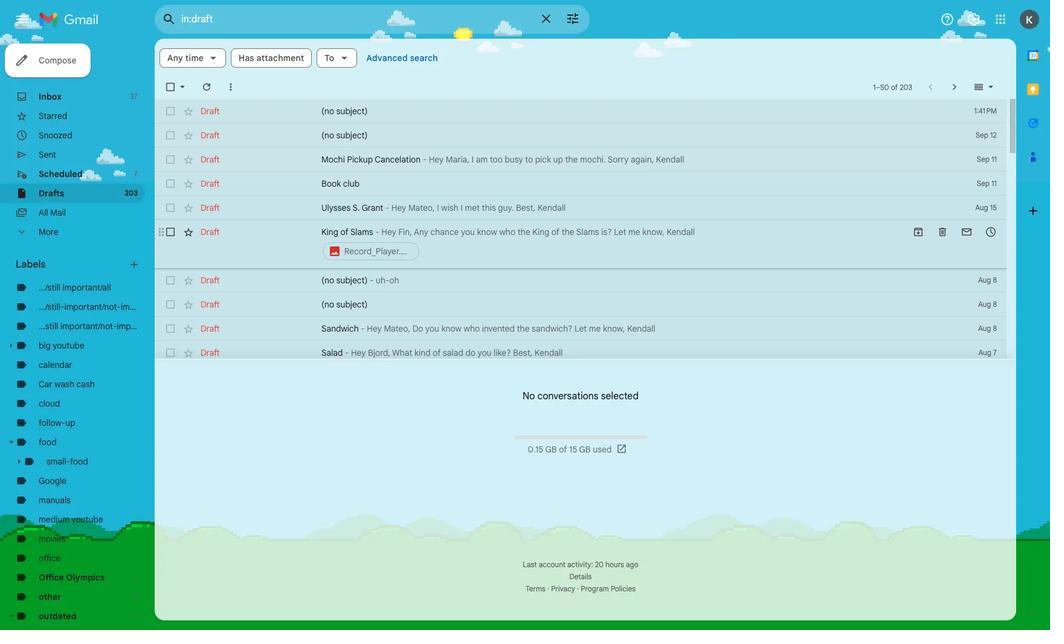 Task type: describe. For each thing, give the bounding box(es) containing it.
big
[[39, 340, 51, 351]]

1 50 of 203
[[873, 83, 913, 92]]

no conversations selected
[[523, 390, 639, 403]]

small-food link
[[47, 456, 88, 467]]

no conversations selected main content
[[155, 39, 1017, 630]]

again,
[[631, 154, 654, 165]]

other link
[[39, 592, 61, 603]]

hours
[[606, 560, 624, 569]]

(no for (no subject) "link" related to aug
[[322, 299, 334, 310]]

office
[[39, 553, 61, 564]]

uh-
[[376, 275, 390, 286]]

details
[[570, 572, 592, 581]]

inbox
[[39, 91, 62, 102]]

book club link
[[322, 178, 940, 190]]

busy
[[505, 154, 523, 165]]

youtube for big youtube
[[53, 340, 84, 351]]

hey left bjord,
[[351, 348, 366, 358]]

0 vertical spatial mateo,
[[409, 202, 435, 213]]

calendar
[[39, 360, 72, 371]]

refresh image
[[201, 81, 213, 93]]

sep for mochi pickup cancelation
[[977, 155, 990, 164]]

i for wish
[[437, 202, 439, 213]]

gmail image
[[39, 7, 105, 31]]

sandwich - hey mateo, do you know who invented the sandwich? let me know, kendall
[[322, 323, 656, 334]]

8 for sandwich - hey mateo, do you know who invented the sandwich? let me know, kendall
[[993, 324, 997, 333]]

selected
[[601, 390, 639, 403]]

of right '50'
[[891, 83, 898, 92]]

advanced search options image
[[561, 7, 585, 31]]

aug for fourth row from the bottom of the no conversations selected "main content"
[[979, 276, 991, 285]]

ago
[[626, 560, 639, 569]]

drafts
[[39, 188, 64, 199]]

8 row from the top
[[155, 293, 1007, 317]]

food link
[[39, 437, 57, 448]]

labels navigation
[[0, 39, 158, 630]]

am
[[476, 154, 488, 165]]

1 horizontal spatial let
[[614, 227, 626, 238]]

starred link
[[39, 111, 67, 121]]

all mail
[[39, 207, 66, 218]]

4 row from the top
[[155, 172, 1007, 196]]

1 vertical spatial who
[[464, 323, 480, 334]]

cell inside no conversations selected "main content"
[[322, 226, 907, 262]]

0 vertical spatial food
[[39, 437, 57, 448]]

terms link
[[526, 584, 546, 594]]

attachment
[[257, 53, 304, 63]]

hey for hey fin, any chance you know who the king of the slams is? let me know, kendall
[[382, 227, 396, 238]]

time
[[185, 53, 204, 63]]

labels heading
[[16, 259, 128, 271]]

3 subject) from the top
[[336, 275, 368, 286]]

.../still important/all
[[39, 282, 111, 293]]

important for .../still-important/not-important
[[121, 302, 158, 312]]

toggle split pane mode image
[[973, 81, 985, 93]]

of left is?
[[552, 227, 560, 238]]

last account activity: 20 hours ago details terms · privacy · program policies
[[523, 560, 639, 594]]

0 vertical spatial know,
[[643, 227, 665, 238]]

details link
[[570, 572, 592, 581]]

pickup
[[347, 154, 373, 165]]

any time button
[[160, 48, 226, 68]]

to
[[525, 154, 533, 165]]

record_player.png
[[345, 246, 416, 257]]

search
[[410, 53, 438, 63]]

sent link
[[39, 149, 56, 160]]

aug for third row from the bottom of the no conversations selected "main content"
[[979, 300, 991, 309]]

sorry
[[608, 154, 629, 165]]

50
[[881, 83, 889, 92]]

what
[[392, 348, 413, 358]]

more image
[[225, 81, 237, 93]]

20
[[595, 560, 604, 569]]

- right grant
[[386, 202, 389, 213]]

snoozed
[[39, 130, 72, 141]]

2 · from the left
[[577, 584, 579, 594]]

chance
[[431, 227, 459, 238]]

1 (no subject) from the top
[[322, 106, 368, 117]]

up inside labels navigation
[[65, 418, 75, 429]]

3 row from the top
[[155, 147, 1007, 172]]

ulysses s. grant - hey mateo, i wish i met this guy. best, kendall
[[322, 202, 566, 213]]

big youtube link
[[39, 340, 84, 351]]

book club
[[322, 178, 360, 189]]

1 horizontal spatial know
[[477, 227, 497, 238]]

of right kind
[[433, 348, 441, 358]]

important/all
[[63, 282, 111, 293]]

privacy link
[[551, 584, 575, 594]]

(no subject) for sep 12
[[322, 130, 368, 141]]

wish
[[441, 202, 459, 213]]

salad - hey bjord, what kind of salad do you like? best, kendall
[[322, 348, 563, 358]]

settings image
[[967, 12, 982, 27]]

movies
[[39, 534, 66, 545]]

1 · from the left
[[548, 584, 549, 594]]

2 vertical spatial sep
[[977, 179, 990, 188]]

search mail image
[[158, 8, 180, 30]]

sep 12
[[976, 131, 997, 140]]

1 11 from the top
[[992, 155, 997, 164]]

sep for (no subject)
[[976, 131, 989, 140]]

1 vertical spatial any
[[414, 227, 429, 238]]

0 horizontal spatial me
[[589, 323, 601, 334]]

me inside cell
[[629, 227, 641, 238]]

important/not- for .../still-
[[64, 302, 121, 312]]

1 vertical spatial know,
[[603, 323, 625, 334]]

car wash cash link
[[39, 379, 95, 390]]

subject) for first (no subject) "link"
[[336, 106, 368, 117]]

0 horizontal spatial you
[[426, 323, 439, 334]]

aug 8 for uh-oh
[[979, 276, 997, 285]]

important for ...still important/not-important
[[117, 321, 154, 332]]

outdated
[[39, 611, 76, 622]]

google
[[39, 476, 66, 487]]

1 (no subject) link from the top
[[322, 105, 940, 117]]

0.15 gb of 15 gb used
[[528, 444, 612, 455]]

medium youtube link
[[39, 514, 103, 525]]

sandwich?
[[532, 323, 573, 334]]

terms
[[526, 584, 546, 594]]

medium youtube
[[39, 514, 103, 525]]

any time
[[167, 53, 204, 63]]

this
[[482, 202, 496, 213]]

.../still
[[39, 282, 60, 293]]

google link
[[39, 476, 66, 487]]

any inside popup button
[[167, 53, 183, 63]]

movies link
[[39, 534, 66, 545]]

compose button
[[5, 44, 91, 77]]

salad
[[443, 348, 463, 358]]

3 (no from the top
[[322, 275, 334, 286]]

met
[[465, 202, 480, 213]]

1:41 pm
[[974, 106, 997, 115]]

1 gb from the left
[[545, 444, 557, 455]]

support image
[[940, 12, 955, 27]]

1 vertical spatial let
[[575, 323, 587, 334]]

15 inside row
[[990, 203, 997, 212]]

important/not- for ...still
[[60, 321, 117, 332]]

0.15
[[528, 444, 543, 455]]

draft for 8th row from the bottom of the no conversations selected "main content"
[[201, 154, 220, 165]]

advanced
[[367, 53, 408, 63]]

is?
[[602, 227, 612, 238]]

more
[[39, 227, 58, 238]]

follow-up
[[39, 418, 75, 429]]

hey for hey maria, i am too busy to pick up the mochi. sorry again, kendall
[[429, 154, 444, 165]]

of right 0.15
[[559, 444, 567, 455]]

bjord,
[[368, 348, 391, 358]]

do
[[466, 348, 476, 358]]

s.
[[353, 202, 360, 213]]

manuals
[[39, 495, 71, 506]]

1 vertical spatial best,
[[513, 348, 533, 358]]

1 horizontal spatial food
[[70, 456, 88, 467]]

1 for 1
[[135, 573, 138, 582]]

conversations
[[538, 390, 599, 403]]

draft for seventh row from the bottom
[[201, 178, 220, 189]]

wash
[[55, 379, 74, 390]]

- inside cell
[[376, 227, 379, 238]]

used
[[593, 444, 612, 455]]

1 vertical spatial 15
[[569, 444, 577, 455]]



Task type: vqa. For each thing, say whether or not it's contained in the screenshot.
LEARN MORE LINK to the top
no



Task type: locate. For each thing, give the bounding box(es) containing it.
hey up bjord,
[[367, 323, 382, 334]]

hey left maria,
[[429, 154, 444, 165]]

1 horizontal spatial me
[[629, 227, 641, 238]]

you right "chance"
[[461, 227, 475, 238]]

main menu image
[[15, 12, 29, 27]]

(no for first (no subject) "link"
[[322, 106, 334, 117]]

invented
[[482, 323, 515, 334]]

0 horizontal spatial i
[[437, 202, 439, 213]]

ulysses
[[322, 202, 351, 213]]

policies
[[611, 584, 636, 594]]

0 horizontal spatial gb
[[545, 444, 557, 455]]

i left the wish
[[437, 202, 439, 213]]

0 vertical spatial 11
[[992, 155, 997, 164]]

know down this
[[477, 227, 497, 238]]

1 vertical spatial 11
[[992, 179, 997, 188]]

slams down s.
[[350, 227, 373, 238]]

privacy
[[551, 584, 575, 594]]

2 subject) from the top
[[336, 130, 368, 141]]

advanced search
[[367, 53, 438, 63]]

0 vertical spatial who
[[500, 227, 516, 238]]

draft for first row from the bottom of the no conversations selected "main content"
[[201, 348, 220, 358]]

aug for ninth row from the top of the no conversations selected "main content"
[[979, 324, 991, 333]]

0 horizontal spatial slams
[[350, 227, 373, 238]]

youtube up "calendar"
[[53, 340, 84, 351]]

slams
[[350, 227, 373, 238], [577, 227, 599, 238]]

1 horizontal spatial know,
[[643, 227, 665, 238]]

all mail link
[[39, 207, 66, 218]]

2 row from the top
[[155, 123, 1007, 147]]

who up do
[[464, 323, 480, 334]]

aug 7
[[979, 348, 997, 357]]

car wash cash
[[39, 379, 95, 390]]

subject) for (no subject) "link" related to aug
[[336, 299, 368, 310]]

6 row from the top
[[155, 220, 1007, 268]]

mateo, left "do"
[[384, 323, 410, 334]]

(no subject) - uh-oh
[[322, 275, 399, 286]]

5 draft from the top
[[201, 202, 220, 213]]

sep 11 down sep 12
[[977, 155, 997, 164]]

important/not- up ...still important/not-important 'link'
[[64, 302, 121, 312]]

11 down 12
[[992, 155, 997, 164]]

i left am on the top left
[[472, 154, 474, 165]]

11
[[992, 155, 997, 164], [992, 179, 997, 188]]

4 draft from the top
[[201, 178, 220, 189]]

medium
[[39, 514, 69, 525]]

0 vertical spatial up
[[553, 154, 563, 165]]

snoozed link
[[39, 130, 72, 141]]

- up record_player.png
[[376, 227, 379, 238]]

2 horizontal spatial you
[[478, 348, 492, 358]]

203 inside labels navigation
[[125, 189, 138, 198]]

7 inside no conversations selected "main content"
[[994, 348, 997, 357]]

0 horizontal spatial 15
[[569, 444, 577, 455]]

1 horizontal spatial 203
[[900, 83, 913, 92]]

fin,
[[399, 227, 412, 238]]

last
[[523, 560, 537, 569]]

has attachment button
[[231, 48, 312, 68]]

2 gb from the left
[[579, 444, 591, 455]]

1 king from the left
[[322, 227, 338, 238]]

0 vertical spatial 15
[[990, 203, 997, 212]]

1 horizontal spatial i
[[461, 202, 463, 213]]

you inside cell
[[461, 227, 475, 238]]

cell
[[322, 226, 907, 262]]

2 vertical spatial 8
[[993, 324, 997, 333]]

me right is?
[[629, 227, 641, 238]]

7 row from the top
[[155, 268, 1007, 293]]

let right sandwich?
[[575, 323, 587, 334]]

0 vertical spatial 8
[[993, 276, 997, 285]]

7 for other
[[134, 592, 138, 601]]

1 vertical spatial (no subject)
[[322, 130, 368, 141]]

1 8 from the top
[[993, 276, 997, 285]]

important/not- down .../still-important/not-important link
[[60, 321, 117, 332]]

1 horizontal spatial who
[[500, 227, 516, 238]]

aug 8 for hey mateo, do you know who invented the sandwich? let me know, kendall
[[979, 324, 997, 333]]

2 (no subject) link from the top
[[322, 129, 940, 141]]

7 draft from the top
[[201, 275, 220, 286]]

· right terms link
[[548, 584, 549, 594]]

cell containing king of slams
[[322, 226, 907, 262]]

1 inside labels navigation
[[135, 573, 138, 582]]

follow-
[[39, 418, 65, 429]]

0 horizontal spatial ·
[[548, 584, 549, 594]]

0 vertical spatial any
[[167, 53, 183, 63]]

9 draft from the top
[[201, 323, 220, 334]]

any right fin,
[[414, 227, 429, 238]]

- left uh-
[[370, 275, 374, 286]]

1 vertical spatial 8
[[993, 300, 997, 309]]

6 draft from the top
[[201, 227, 220, 238]]

1 horizontal spatial slams
[[577, 227, 599, 238]]

8 for (no subject) - uh-oh
[[993, 276, 997, 285]]

- right salad
[[345, 348, 349, 358]]

to
[[325, 53, 335, 63]]

1 draft from the top
[[201, 106, 220, 117]]

sep left 12
[[976, 131, 989, 140]]

i for am
[[472, 154, 474, 165]]

0 horizontal spatial let
[[575, 323, 587, 334]]

8
[[993, 276, 997, 285], [993, 300, 997, 309], [993, 324, 997, 333]]

draft for fourth row from the bottom of the no conversations selected "main content"
[[201, 275, 220, 286]]

i left the met
[[461, 202, 463, 213]]

program policies link
[[581, 584, 636, 594]]

hey for hey mateo, i wish i met this guy. best, kendall
[[392, 202, 406, 213]]

hey left fin,
[[382, 227, 396, 238]]

1 vertical spatial me
[[589, 323, 601, 334]]

you right "do"
[[426, 323, 439, 334]]

other
[[39, 592, 61, 603]]

0 vertical spatial best,
[[516, 202, 536, 213]]

0 vertical spatial sep 11
[[977, 155, 997, 164]]

1 left '50'
[[873, 83, 876, 92]]

any
[[167, 53, 183, 63], [414, 227, 429, 238]]

1
[[873, 83, 876, 92], [135, 573, 138, 582]]

me right sandwich?
[[589, 323, 601, 334]]

10 row from the top
[[155, 341, 1007, 365]]

let right is?
[[614, 227, 626, 238]]

3 aug 8 from the top
[[979, 324, 997, 333]]

2 vertical spatial (no subject)
[[322, 299, 368, 310]]

tab list
[[1017, 39, 1050, 587]]

Search mail text field
[[181, 13, 532, 25]]

up inside no conversations selected "main content"
[[553, 154, 563, 165]]

subject)
[[336, 106, 368, 117], [336, 130, 368, 141], [336, 275, 368, 286], [336, 299, 368, 310]]

1 sep 11 from the top
[[977, 155, 997, 164]]

1 vertical spatial you
[[426, 323, 439, 334]]

2 sep 11 from the top
[[977, 179, 997, 188]]

important down .../still-important/not-important
[[117, 321, 154, 332]]

9 row from the top
[[155, 317, 1007, 341]]

car
[[39, 379, 52, 390]]

mochi.
[[580, 154, 606, 165]]

None search field
[[155, 5, 590, 34]]

food
[[39, 437, 57, 448], [70, 456, 88, 467]]

draft for ninth row from the top of the no conversations selected "main content"
[[201, 323, 220, 334]]

0 vertical spatial 1
[[873, 83, 876, 92]]

calendar link
[[39, 360, 72, 371]]

2 vertical spatial (no subject) link
[[322, 299, 940, 311]]

(no for sep's (no subject) "link"
[[322, 130, 334, 141]]

subject) for sep's (no subject) "link"
[[336, 130, 368, 141]]

1 vertical spatial know
[[442, 323, 462, 334]]

me
[[629, 227, 641, 238], [589, 323, 601, 334]]

3 (no subject) from the top
[[322, 299, 368, 310]]

scheduled
[[39, 169, 83, 180]]

0 vertical spatial important/not-
[[64, 302, 121, 312]]

203 inside no conversations selected "main content"
[[900, 83, 913, 92]]

-
[[423, 154, 427, 165], [386, 202, 389, 213], [376, 227, 379, 238], [370, 275, 374, 286], [361, 323, 365, 334], [345, 348, 349, 358]]

1 vertical spatial food
[[70, 456, 88, 467]]

2 king from the left
[[533, 227, 550, 238]]

0 horizontal spatial food
[[39, 437, 57, 448]]

1 horizontal spatial king
[[533, 227, 550, 238]]

sep up aug 15
[[977, 179, 990, 188]]

5 row from the top
[[155, 196, 1007, 220]]

· down details
[[577, 584, 579, 594]]

0 horizontal spatial up
[[65, 418, 75, 429]]

to button
[[317, 48, 357, 68]]

follow-up link
[[39, 418, 75, 429]]

hey up fin,
[[392, 202, 406, 213]]

1 vertical spatial important/not-
[[60, 321, 117, 332]]

2 11 from the top
[[992, 179, 997, 188]]

gb right 0.15
[[545, 444, 557, 455]]

None checkbox
[[164, 81, 176, 93], [164, 154, 176, 166], [164, 202, 176, 214], [164, 274, 176, 286], [164, 299, 176, 311], [164, 347, 176, 359], [164, 81, 176, 93], [164, 154, 176, 166], [164, 202, 176, 214], [164, 274, 176, 286], [164, 299, 176, 311], [164, 347, 176, 359]]

3 draft from the top
[[201, 154, 220, 165]]

sep 11
[[977, 155, 997, 164], [977, 179, 997, 188]]

(no subject) link
[[322, 105, 940, 117], [322, 129, 940, 141], [322, 299, 940, 311]]

cloud
[[39, 398, 60, 409]]

1 horizontal spatial 15
[[990, 203, 997, 212]]

sep down sep 12
[[977, 155, 990, 164]]

1 for 1 50 of 203
[[873, 83, 876, 92]]

sandwich
[[322, 323, 359, 334]]

draft for first row
[[201, 106, 220, 117]]

important/not-
[[64, 302, 121, 312], [60, 321, 117, 332]]

youtube for medium youtube
[[72, 514, 103, 525]]

1 vertical spatial sep 11
[[977, 179, 997, 188]]

7
[[134, 169, 138, 178], [994, 348, 997, 357], [134, 592, 138, 601], [134, 612, 138, 621]]

hey inside cell
[[382, 227, 396, 238]]

0 vertical spatial (no subject) link
[[322, 105, 940, 117]]

1 vertical spatial 1
[[135, 573, 138, 582]]

2 vertical spatial aug 8
[[979, 324, 997, 333]]

7 for scheduled
[[134, 169, 138, 178]]

aug 8
[[979, 276, 997, 285], [979, 300, 997, 309], [979, 324, 997, 333]]

1 vertical spatial youtube
[[72, 514, 103, 525]]

king of slams - hey fin, any chance you know who the king of the slams is? let me know, kendall
[[322, 227, 695, 238]]

1 horizontal spatial 1
[[873, 83, 876, 92]]

kendall
[[656, 154, 684, 165], [538, 202, 566, 213], [667, 227, 695, 238], [627, 323, 656, 334], [535, 348, 563, 358]]

- right sandwich
[[361, 323, 365, 334]]

1 vertical spatial aug 8
[[979, 300, 997, 309]]

toolbar inside no conversations selected "main content"
[[907, 226, 1003, 238]]

4 subject) from the top
[[336, 299, 368, 310]]

kind
[[415, 348, 431, 358]]

office link
[[39, 553, 61, 564]]

1 row from the top
[[155, 99, 1007, 123]]

2 8 from the top
[[993, 300, 997, 309]]

row
[[155, 99, 1007, 123], [155, 123, 1007, 147], [155, 147, 1007, 172], [155, 172, 1007, 196], [155, 196, 1007, 220], [155, 220, 1007, 268], [155, 268, 1007, 293], [155, 293, 1007, 317], [155, 317, 1007, 341], [155, 341, 1007, 365]]

0 horizontal spatial know,
[[603, 323, 625, 334]]

up
[[553, 154, 563, 165], [65, 418, 75, 429]]

2 aug 8 from the top
[[979, 300, 997, 309]]

important
[[121, 302, 158, 312], [117, 321, 154, 332]]

1 horizontal spatial any
[[414, 227, 429, 238]]

slams left is?
[[577, 227, 599, 238]]

older image
[[949, 81, 961, 93]]

sep 11 up aug 15
[[977, 179, 997, 188]]

2 (no from the top
[[322, 130, 334, 141]]

1 inside no conversations selected "main content"
[[873, 83, 876, 92]]

account
[[539, 560, 566, 569]]

best, right like?
[[513, 348, 533, 358]]

0 horizontal spatial king
[[322, 227, 338, 238]]

1 subject) from the top
[[336, 106, 368, 117]]

who down "guy."
[[500, 227, 516, 238]]

1 vertical spatial important
[[117, 321, 154, 332]]

2 vertical spatial you
[[478, 348, 492, 358]]

1 vertical spatial 203
[[125, 189, 138, 198]]

1 vertical spatial up
[[65, 418, 75, 429]]

mail
[[50, 207, 66, 218]]

0 vertical spatial know
[[477, 227, 497, 238]]

7 for outdated
[[134, 612, 138, 621]]

2 (no subject) from the top
[[322, 130, 368, 141]]

draft for 2nd row
[[201, 130, 220, 141]]

0 vertical spatial 203
[[900, 83, 913, 92]]

mateo, left the wish
[[409, 202, 435, 213]]

of down ulysses
[[341, 227, 349, 238]]

2 horizontal spatial i
[[472, 154, 474, 165]]

draft for sixth row from the top
[[201, 227, 220, 238]]

let
[[614, 227, 626, 238], [575, 323, 587, 334]]

0 vertical spatial sep
[[976, 131, 989, 140]]

all
[[39, 207, 48, 218]]

1 (no from the top
[[322, 106, 334, 117]]

0 horizontal spatial 203
[[125, 189, 138, 198]]

gb left the used
[[579, 444, 591, 455]]

you right do
[[478, 348, 492, 358]]

know up salad on the bottom left of the page
[[442, 323, 462, 334]]

15
[[990, 203, 997, 212], [569, 444, 577, 455]]

oh
[[390, 275, 399, 286]]

any left the time
[[167, 53, 183, 63]]

like?
[[494, 348, 511, 358]]

youtube right the medium
[[72, 514, 103, 525]]

.../still-important/not-important
[[39, 302, 158, 312]]

1 horizontal spatial up
[[553, 154, 563, 165]]

2 slams from the left
[[577, 227, 599, 238]]

sent
[[39, 149, 56, 160]]

draft for 6th row from the bottom
[[201, 202, 220, 213]]

1 horizontal spatial you
[[461, 227, 475, 238]]

0 vertical spatial you
[[461, 227, 475, 238]]

3 8 from the top
[[993, 324, 997, 333]]

0 vertical spatial (no subject)
[[322, 106, 368, 117]]

1 vertical spatial sep
[[977, 155, 990, 164]]

no
[[523, 390, 535, 403]]

advanced search button
[[362, 47, 443, 69]]

0 vertical spatial me
[[629, 227, 641, 238]]

0 vertical spatial youtube
[[53, 340, 84, 351]]

4 (no from the top
[[322, 299, 334, 310]]

1 aug 8 from the top
[[979, 276, 997, 285]]

None checkbox
[[164, 105, 176, 117], [164, 129, 176, 141], [164, 178, 176, 190], [164, 226, 176, 238], [164, 323, 176, 335], [164, 105, 176, 117], [164, 129, 176, 141], [164, 178, 176, 190], [164, 226, 176, 238], [164, 323, 176, 335]]

.../still-
[[39, 302, 64, 312]]

too
[[490, 154, 503, 165]]

0 vertical spatial aug 8
[[979, 276, 997, 285]]

8 draft from the top
[[201, 299, 220, 310]]

program
[[581, 584, 609, 594]]

0 horizontal spatial any
[[167, 53, 183, 63]]

0 horizontal spatial 1
[[135, 573, 138, 582]]

1 vertical spatial mateo,
[[384, 323, 410, 334]]

1 horizontal spatial ·
[[577, 584, 579, 594]]

(no subject) link for sep
[[322, 129, 940, 141]]

draft for third row from the bottom of the no conversations selected "main content"
[[201, 299, 220, 310]]

0 vertical spatial let
[[614, 227, 626, 238]]

0 horizontal spatial who
[[464, 323, 480, 334]]

10 draft from the top
[[201, 348, 220, 358]]

best, right "guy."
[[516, 202, 536, 213]]

1 right olympics
[[135, 573, 138, 582]]

12
[[991, 131, 997, 140]]

(no subject) link for aug
[[322, 299, 940, 311]]

guy.
[[498, 202, 514, 213]]

1 slams from the left
[[350, 227, 373, 238]]

clear search image
[[534, 7, 558, 31]]

...still
[[39, 321, 58, 332]]

starred
[[39, 111, 67, 121]]

salad
[[322, 348, 343, 358]]

book
[[322, 178, 341, 189]]

1 horizontal spatial gb
[[579, 444, 591, 455]]

cloud link
[[39, 398, 60, 409]]

small-
[[47, 456, 70, 467]]

0 vertical spatial important
[[121, 302, 158, 312]]

(no subject) for aug 8
[[322, 299, 368, 310]]

office olympics link
[[39, 572, 105, 583]]

3 (no subject) link from the top
[[322, 299, 940, 311]]

11 up aug 15
[[992, 179, 997, 188]]

0 horizontal spatial know
[[442, 323, 462, 334]]

follow link to manage storage image
[[617, 444, 629, 456]]

important up ...still important/not-important 'link'
[[121, 302, 158, 312]]

aug 15
[[976, 203, 997, 212]]

1 vertical spatial (no subject) link
[[322, 129, 940, 141]]

toolbar
[[907, 226, 1003, 238]]

2 draft from the top
[[201, 130, 220, 141]]

office olympics
[[39, 572, 105, 583]]

- right cancelation in the top of the page
[[423, 154, 427, 165]]



